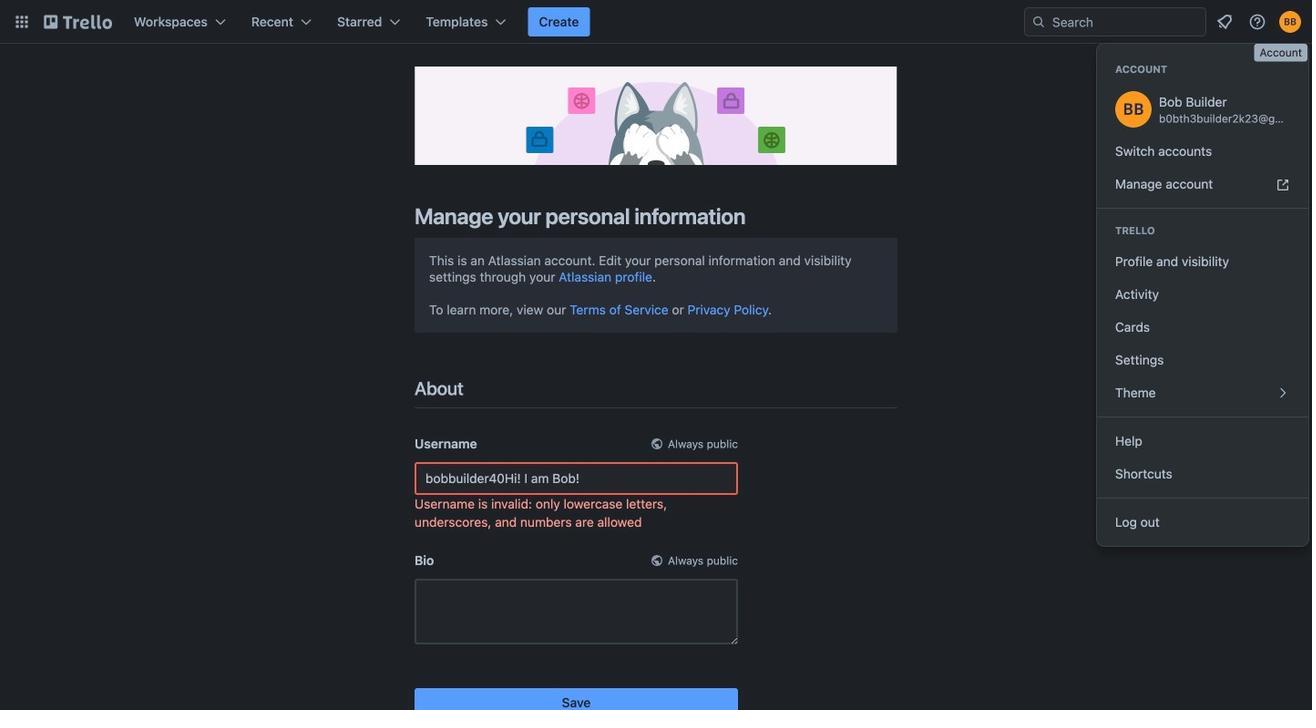 Task type: locate. For each thing, give the bounding box(es) containing it.
bob builder (bobbuilder40) image
[[1280, 11, 1302, 33], [1116, 91, 1152, 128]]

0 vertical spatial bob builder (bobbuilder40) image
[[1280, 11, 1302, 33]]

primary element
[[0, 0, 1313, 44]]

Search field
[[1046, 9, 1206, 35]]

bob builder (bobbuilder40) image right open information menu icon
[[1280, 11, 1302, 33]]

bob builder (bobbuilder40) image down search field
[[1116, 91, 1152, 128]]

tooltip
[[1255, 44, 1308, 62]]

None text field
[[415, 462, 738, 495]]

0 horizontal spatial bob builder (bobbuilder40) image
[[1116, 91, 1152, 128]]

0 notifications image
[[1214, 11, 1236, 33]]

None text field
[[415, 579, 738, 644]]

1 horizontal spatial bob builder (bobbuilder40) image
[[1280, 11, 1302, 33]]



Task type: vqa. For each thing, say whether or not it's contained in the screenshot.
PRIMARY element
yes



Task type: describe. For each thing, give the bounding box(es) containing it.
back to home image
[[44, 7, 112, 36]]

open information menu image
[[1249, 13, 1267, 31]]

1 vertical spatial bob builder (bobbuilder40) image
[[1116, 91, 1152, 128]]

search image
[[1032, 15, 1046, 29]]



